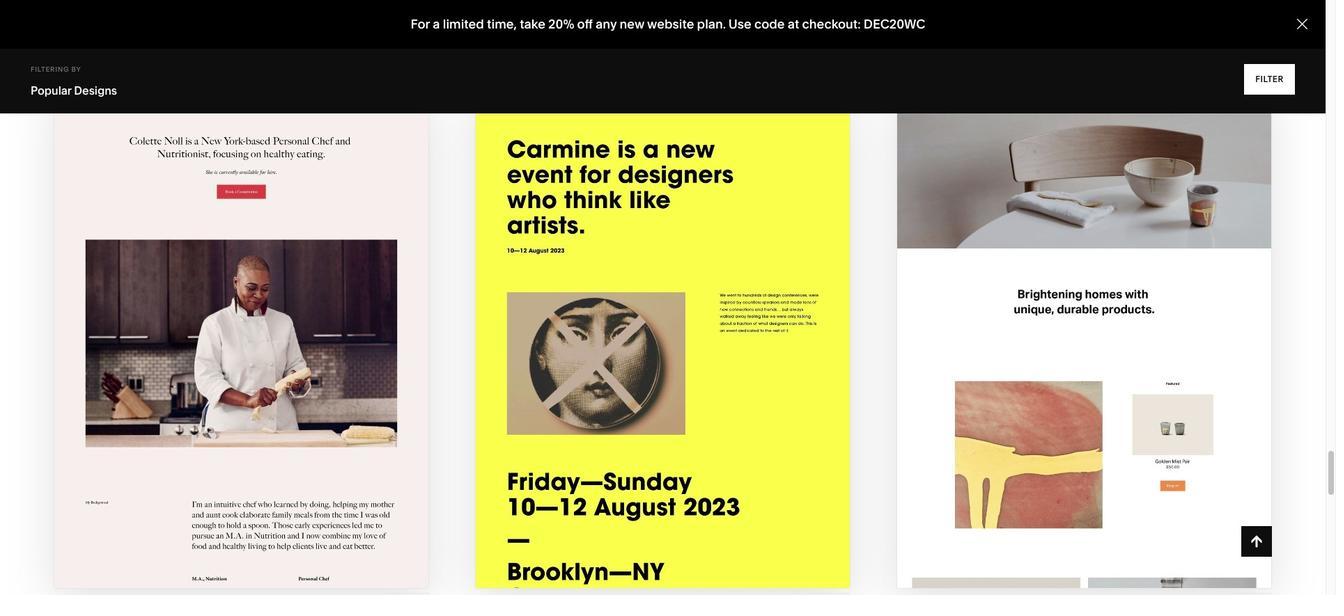 Task type: locate. For each thing, give the bounding box(es) containing it.
20%
[[548, 16, 574, 32]]

0 horizontal spatial preview
[[191, 339, 252, 355]]

3 with from the left
[[1048, 312, 1083, 328]]

with inside start with carmine button
[[626, 312, 662, 328]]

1 horizontal spatial with
[[626, 312, 662, 328]]

2 horizontal spatial with
[[1048, 312, 1083, 328]]

with up the preview carmine
[[626, 312, 662, 328]]

start inside button
[[581, 312, 623, 328]]

preview carmine
[[598, 339, 727, 355]]

2 preview from the left
[[598, 339, 659, 355]]

preview noll
[[191, 339, 292, 355]]

with inside start with noll button
[[219, 312, 254, 328]]

off
[[577, 16, 593, 32]]

0 vertical spatial carmine
[[665, 312, 730, 328]]

by
[[71, 65, 81, 73]]

2 start from the left
[[581, 312, 623, 328]]

filter
[[1256, 74, 1284, 84]]

with left ventura
[[1048, 312, 1083, 328]]

noll
[[258, 312, 294, 328], [255, 339, 292, 355]]

3 start from the left
[[1003, 312, 1045, 328]]

any
[[596, 16, 617, 32]]

preview down start with carmine
[[598, 339, 659, 355]]

carmine inside button
[[665, 312, 730, 328]]

checkout:
[[802, 16, 861, 32]]

noll down "start with noll"
[[255, 339, 292, 355]]

carmine up the preview carmine
[[665, 312, 730, 328]]

carmine image
[[476, 90, 850, 589]]

code
[[754, 16, 785, 32]]

1 preview from the left
[[191, 339, 252, 355]]

1 with from the left
[[219, 312, 254, 328]]

at
[[788, 16, 799, 32]]

0 horizontal spatial with
[[219, 312, 254, 328]]

0 horizontal spatial start
[[173, 312, 215, 328]]

back to top image
[[1249, 534, 1265, 550]]

take
[[520, 16, 545, 32]]

start for preview carmine
[[581, 312, 623, 328]]

start with carmine button
[[581, 301, 745, 340]]

1 horizontal spatial start
[[581, 312, 623, 328]]

a
[[433, 16, 440, 32]]

utica
[[475, 9, 509, 23]]

popular
[[31, 84, 71, 98]]

carmine
[[665, 312, 730, 328], [663, 339, 727, 355]]

popular designs
[[31, 84, 117, 98]]

1 start from the left
[[173, 312, 215, 328]]

start with carmine
[[581, 312, 730, 328]]

noll up preview noll
[[258, 312, 294, 328]]

preview
[[191, 339, 252, 355], [598, 339, 659, 355]]

2 horizontal spatial start
[[1003, 312, 1045, 328]]

carmine down start with carmine
[[663, 339, 727, 355]]

2 with from the left
[[626, 312, 662, 328]]

preview carmine link
[[598, 328, 727, 367]]

with
[[219, 312, 254, 328], [626, 312, 662, 328], [1048, 312, 1083, 328]]

preview down "start with noll"
[[191, 339, 252, 355]]

with for carmine
[[626, 312, 662, 328]]

for
[[411, 16, 430, 32]]

start inside button
[[173, 312, 215, 328]]

1 horizontal spatial preview
[[598, 339, 659, 355]]

start with ventura
[[1003, 312, 1152, 328]]

with up preview noll
[[219, 312, 254, 328]]

start
[[173, 312, 215, 328], [581, 312, 623, 328], [1003, 312, 1045, 328]]

0 vertical spatial noll
[[258, 312, 294, 328]]

preview noll link
[[191, 328, 292, 367]]



Task type: describe. For each thing, give the bounding box(es) containing it.
time,
[[487, 16, 517, 32]]

start with noll
[[173, 312, 294, 328]]

noll image
[[54, 90, 428, 589]]

filtering
[[31, 65, 69, 73]]

website
[[647, 16, 694, 32]]

1 vertical spatial carmine
[[663, 339, 727, 355]]

preview for preview noll
[[191, 339, 252, 355]]

use
[[729, 16, 752, 32]]

designs
[[74, 84, 117, 98]]

with for noll
[[219, 312, 254, 328]]

noll inside button
[[258, 312, 294, 328]]

new
[[620, 16, 644, 32]]

start for preview noll
[[173, 312, 215, 328]]

preview for preview carmine
[[598, 339, 659, 355]]

limited
[[443, 16, 484, 32]]

filter button
[[1244, 64, 1295, 95]]

start inside "button"
[[1003, 312, 1045, 328]]

1 vertical spatial noll
[[255, 339, 292, 355]]

filtering by
[[31, 65, 81, 73]]

for a limited time, take 20% off any new website plan. use code at checkout: dec20wc
[[411, 16, 926, 32]]

dec20wc
[[864, 16, 926, 32]]

bailard
[[897, 9, 945, 23]]

with inside start with ventura "button"
[[1048, 312, 1083, 328]]

start with noll button
[[173, 301, 309, 340]]

ventura image
[[897, 90, 1272, 589]]

start with ventura button
[[1003, 301, 1166, 340]]

ventura
[[1086, 312, 1152, 328]]

plan.
[[697, 16, 726, 32]]



Task type: vqa. For each thing, say whether or not it's contained in the screenshot.
third - from the right
no



